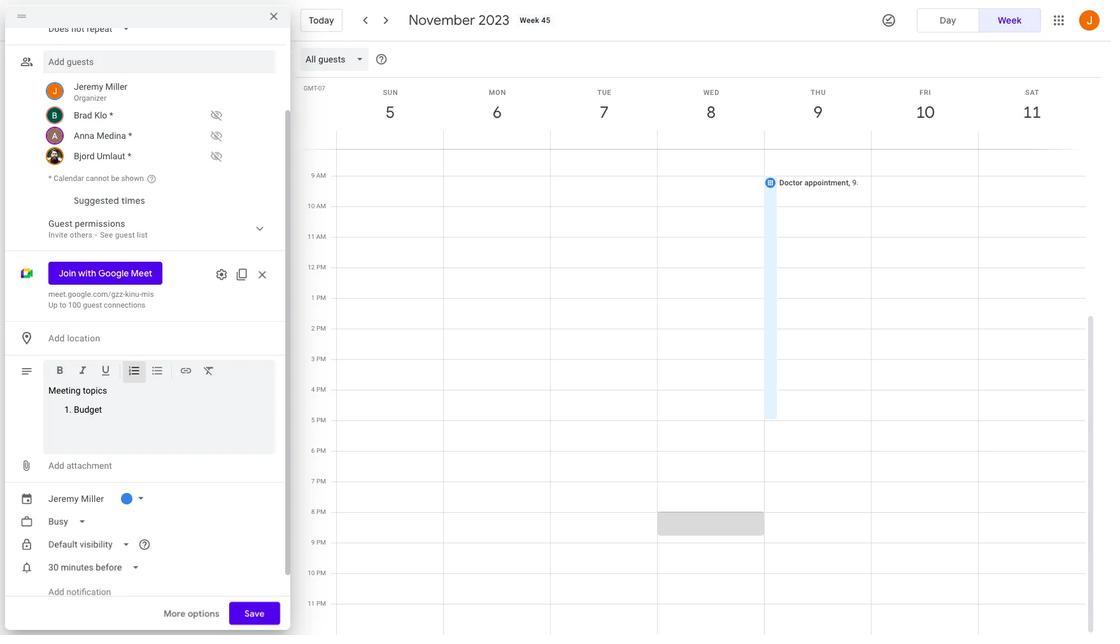 Task type: locate. For each thing, give the bounding box(es) containing it.
1 vertical spatial 7
[[311, 478, 315, 485]]

9 pm from the top
[[317, 508, 326, 515]]

1 vertical spatial add
[[48, 461, 64, 471]]

10 inside column header
[[916, 102, 934, 123]]

0 vertical spatial 9
[[813, 102, 822, 123]]

pm right 12
[[317, 264, 326, 271]]

sat
[[1026, 89, 1040, 97]]

3 am from the top
[[317, 233, 326, 240]]

None field
[[43, 17, 140, 40], [301, 48, 374, 71], [43, 510, 96, 533], [43, 533, 141, 556], [43, 556, 150, 579], [43, 17, 140, 40], [301, 48, 374, 71], [43, 510, 96, 533], [43, 533, 141, 556], [43, 556, 150, 579]]

google
[[98, 268, 129, 279]]

guest left "list"
[[115, 231, 135, 240]]

6 up 7 pm
[[311, 447, 315, 454]]

0 horizontal spatial 6
[[311, 447, 315, 454]]

pm right 3
[[317, 356, 326, 363]]

1 horizontal spatial miller
[[105, 82, 128, 92]]

jeremy down add attachment button
[[48, 494, 79, 504]]

1 horizontal spatial 7
[[599, 102, 608, 123]]

miller up organizer
[[105, 82, 128, 92]]

8 pm
[[311, 508, 326, 515]]

italic image
[[76, 364, 89, 379]]

2 vertical spatial 11
[[308, 600, 315, 607]]

show schedule of anna medina image
[[206, 126, 227, 146]]

9
[[813, 102, 822, 123], [311, 172, 315, 179], [311, 539, 315, 546]]

grid
[[296, 41, 1097, 635]]

list
[[137, 231, 148, 240]]

sun 5
[[383, 89, 398, 123]]

option group
[[918, 8, 1042, 32]]

2 vertical spatial 10
[[308, 570, 315, 577]]

show schedule of bjord umlaut image
[[206, 146, 227, 166]]

10 up '11 am'
[[308, 203, 315, 210]]

jeremy miller organizer
[[74, 82, 128, 103]]

9 up 10 am
[[311, 172, 315, 179]]

12 pm from the top
[[317, 600, 326, 607]]

1 vertical spatial 8
[[311, 508, 315, 515]]

9 up 10 pm at bottom left
[[311, 539, 315, 546]]

budget
[[74, 405, 102, 415]]

3 add from the top
[[48, 587, 64, 597]]

0 vertical spatial jeremy
[[74, 82, 103, 92]]

1 am from the top
[[316, 172, 326, 179]]

am up 10 am
[[316, 172, 326, 179]]

0 vertical spatial 7
[[599, 102, 608, 123]]

11 down sat
[[1023, 102, 1041, 123]]

5 pm
[[311, 417, 326, 424]]

guest down meet.google.com/gzz-
[[83, 301, 102, 310]]

week
[[999, 15, 1022, 26], [520, 16, 540, 25]]

* for anna medina *
[[128, 131, 132, 141]]

pm up the 9 pm at the bottom left of page
[[317, 508, 326, 515]]

11 pm
[[308, 600, 326, 607]]

week 45
[[520, 16, 551, 25]]

guests invited to this event. tree
[[43, 78, 275, 166]]

add left location
[[48, 333, 65, 343]]

7 pm from the top
[[317, 447, 326, 454]]

8 column header
[[658, 78, 765, 149]]

5 down sun
[[385, 102, 394, 123]]

4 pm from the top
[[317, 356, 326, 363]]

jeremy inside jeremy miller organizer
[[74, 82, 103, 92]]

gmt-07
[[304, 85, 326, 92]]

pm right 4 at the bottom left
[[317, 386, 326, 393]]

brad
[[74, 110, 92, 120]]

0 horizontal spatial 5
[[311, 417, 315, 424]]

bold image
[[54, 364, 66, 379]]

* right the 'umlaut'
[[128, 151, 131, 161]]

jeremy
[[74, 82, 103, 92], [48, 494, 79, 504]]

11 for 11 am
[[308, 233, 315, 240]]

7 up 8 pm
[[311, 478, 315, 485]]

* for bjord umlaut *
[[128, 151, 131, 161]]

up
[[48, 301, 58, 310]]

meet.google.com/gzz-
[[48, 290, 125, 299]]

0 vertical spatial 6
[[492, 102, 501, 123]]

pm for 1 pm
[[317, 294, 326, 301]]

1 horizontal spatial 5
[[385, 102, 394, 123]]

0 vertical spatial miller
[[105, 82, 128, 92]]

7
[[599, 102, 608, 123], [311, 478, 315, 485]]

2 pm
[[311, 325, 326, 332]]

2 add from the top
[[48, 461, 64, 471]]

meeting
[[48, 385, 81, 396]]

6 down mon
[[492, 102, 501, 123]]

1 vertical spatial 5
[[311, 417, 315, 424]]

0 vertical spatial 5
[[385, 102, 394, 123]]

pm up 7 pm
[[317, 447, 326, 454]]

0 horizontal spatial week
[[520, 16, 540, 25]]

11 am
[[308, 233, 326, 240]]

week left 45
[[520, 16, 540, 25]]

2 am from the top
[[317, 203, 326, 210]]

anna medina *
[[74, 131, 132, 141]]

1 vertical spatial 9
[[311, 172, 315, 179]]

* right medina on the top of page
[[128, 131, 132, 141]]

wed
[[704, 89, 720, 97]]

see
[[100, 231, 113, 240]]

10 down 'fri'
[[916, 102, 934, 123]]

5
[[385, 102, 394, 123], [311, 417, 315, 424]]

2
[[311, 325, 315, 332]]

5 pm from the top
[[317, 386, 326, 393]]

Week radio
[[979, 8, 1042, 32]]

am up 12 pm
[[317, 233, 326, 240]]

9 column header
[[765, 78, 872, 149]]

pm down 8 pm
[[317, 539, 326, 546]]

7 down tue
[[599, 102, 608, 123]]

week right 'day' option
[[999, 15, 1022, 26]]

1 vertical spatial am
[[317, 203, 326, 210]]

0 vertical spatial 8
[[706, 102, 715, 123]]

pm
[[317, 264, 326, 271], [317, 294, 326, 301], [317, 325, 326, 332], [317, 356, 326, 363], [317, 386, 326, 393], [317, 417, 326, 424], [317, 447, 326, 454], [317, 478, 326, 485], [317, 508, 326, 515], [317, 539, 326, 546], [317, 570, 326, 577], [317, 600, 326, 607]]

join with google meet link
[[48, 262, 163, 285]]

11 pm from the top
[[317, 570, 326, 577]]

5 down 4 at the bottom left
[[311, 417, 315, 424]]

8
[[706, 102, 715, 123], [311, 508, 315, 515]]

be
[[111, 174, 120, 183]]

add
[[48, 333, 65, 343], [48, 461, 64, 471], [48, 587, 64, 597]]

Day radio
[[918, 8, 980, 32]]

tuesday, november 7 element
[[590, 98, 619, 127]]

miller down attachment
[[81, 494, 104, 504]]

7 column header
[[551, 78, 658, 149]]

6 pm from the top
[[317, 417, 326, 424]]

9 am
[[311, 172, 326, 179]]

Guests text field
[[48, 50, 270, 73]]

3
[[311, 356, 315, 363]]

8 up the 9 pm at the bottom left of page
[[311, 508, 315, 515]]

10 for 10 pm
[[308, 570, 315, 577]]

* right klo
[[109, 110, 113, 120]]

times
[[121, 195, 145, 206]]

8 down wed
[[706, 102, 715, 123]]

brad klo tree item
[[43, 105, 275, 126]]

suggested times
[[74, 195, 145, 206]]

pm down 4 pm
[[317, 417, 326, 424]]

1 vertical spatial jeremy
[[48, 494, 79, 504]]

organizer
[[74, 94, 107, 103]]

am
[[316, 172, 326, 179], [317, 203, 326, 210], [317, 233, 326, 240]]

show schedule of brad klo image
[[206, 105, 227, 126]]

6 inside the mon 6
[[492, 102, 501, 123]]

add inside dropdown button
[[48, 333, 65, 343]]

add attachment button
[[43, 454, 117, 477]]

remove formatting image
[[203, 364, 215, 379]]

cannot
[[86, 174, 109, 183]]

pm for 10 pm
[[317, 570, 326, 577]]

1 vertical spatial 11
[[308, 233, 315, 240]]

1 horizontal spatial week
[[999, 15, 1022, 26]]

add attachment
[[48, 461, 112, 471]]

meet.google.com/gzz-kinu-mis up to 100 guest connections
[[48, 290, 154, 310]]

1 vertical spatial miller
[[81, 494, 104, 504]]

pm up 8 pm
[[317, 478, 326, 485]]

add location button
[[43, 327, 275, 350]]

saturday, november 11 element
[[1018, 98, 1048, 127]]

3 pm from the top
[[317, 325, 326, 332]]

0 vertical spatial add
[[48, 333, 65, 343]]

add left notification
[[48, 587, 64, 597]]

pm down the 9 pm at the bottom left of page
[[317, 570, 326, 577]]

1 vertical spatial 6
[[311, 447, 315, 454]]

7 pm
[[311, 478, 326, 485]]

0 horizontal spatial 7
[[311, 478, 315, 485]]

11
[[1023, 102, 1041, 123], [308, 233, 315, 240], [308, 600, 315, 607]]

11 column header
[[979, 78, 1086, 149]]

11 up 12
[[308, 233, 315, 240]]

1 pm from the top
[[317, 264, 326, 271]]

9 for 9 pm
[[311, 539, 315, 546]]

10 up 11 pm
[[308, 570, 315, 577]]

1 horizontal spatial guest
[[115, 231, 135, 240]]

* inside bjord umlaut tree item
[[128, 151, 131, 161]]

0 horizontal spatial miller
[[81, 494, 104, 504]]

miller inside jeremy miller organizer
[[105, 82, 128, 92]]

0 vertical spatial 10
[[916, 102, 934, 123]]

week inside radio
[[999, 15, 1022, 26]]

* inside brad klo 'tree item'
[[109, 110, 113, 120]]

1 vertical spatial guest
[[83, 301, 102, 310]]

1 add from the top
[[48, 333, 65, 343]]

* inside anna medina tree item
[[128, 131, 132, 141]]

wed 8
[[704, 89, 720, 123]]

2 vertical spatial add
[[48, 587, 64, 597]]

2 pm from the top
[[317, 294, 326, 301]]

pm right 2
[[317, 325, 326, 332]]

jeremy for jeremy miller
[[48, 494, 79, 504]]

numbered list image
[[128, 364, 141, 379]]

meet
[[131, 268, 152, 279]]

mon 6
[[489, 89, 507, 123]]

add left attachment
[[48, 461, 64, 471]]

8 pm from the top
[[317, 478, 326, 485]]

jeremy miller, organizer tree item
[[43, 78, 275, 105]]

1 horizontal spatial 8
[[706, 102, 715, 123]]

9 down thu
[[813, 102, 822, 123]]

attachment
[[67, 461, 112, 471]]

1 vertical spatial 10
[[308, 203, 315, 210]]

pm right 1
[[317, 294, 326, 301]]

am down 9 am
[[317, 203, 326, 210]]

2 vertical spatial 9
[[311, 539, 315, 546]]

Description text field
[[48, 385, 270, 449]]

grid containing 5
[[296, 41, 1097, 635]]

*
[[109, 110, 113, 120], [128, 131, 132, 141], [128, 151, 131, 161], [48, 174, 52, 183]]

1 horizontal spatial 6
[[492, 102, 501, 123]]

11 inside column header
[[1023, 102, 1041, 123]]

tue 7
[[598, 89, 612, 123]]

guest
[[115, 231, 135, 240], [83, 301, 102, 310]]

today
[[309, 15, 334, 26]]

0 vertical spatial 11
[[1023, 102, 1041, 123]]

5 inside sun 5
[[385, 102, 394, 123]]

10 pm from the top
[[317, 539, 326, 546]]

0 vertical spatial am
[[316, 172, 326, 179]]

11 down 10 pm at bottom left
[[308, 600, 315, 607]]

2 vertical spatial am
[[317, 233, 326, 240]]

add notification button
[[43, 577, 116, 607]]

pm down 10 pm at bottom left
[[317, 600, 326, 607]]

jeremy up organizer
[[74, 82, 103, 92]]

0 horizontal spatial guest
[[83, 301, 102, 310]]

guest
[[48, 219, 72, 229]]



Task type: vqa. For each thing, say whether or not it's contained in the screenshot.
Add notification Add
yes



Task type: describe. For each thing, give the bounding box(es) containing it.
0 vertical spatial guest
[[115, 231, 135, 240]]

underline image
[[99, 364, 112, 379]]

topics
[[83, 385, 107, 396]]

add for add notification
[[48, 587, 64, 597]]

thu
[[811, 89, 827, 97]]

november 2023
[[409, 11, 510, 29]]

0 horizontal spatial 8
[[311, 508, 315, 515]]

calendar
[[54, 174, 84, 183]]

pm for 3 pm
[[317, 356, 326, 363]]

2023
[[479, 11, 510, 29]]

* calendar cannot be shown
[[48, 174, 144, 183]]

today button
[[301, 5, 343, 36]]

mis
[[141, 290, 154, 299]]

bulleted list image
[[151, 364, 164, 379]]

pm for 12 pm
[[317, 264, 326, 271]]

pm for 4 pm
[[317, 386, 326, 393]]

3 pm
[[311, 356, 326, 363]]

sun
[[383, 89, 398, 97]]

10 for 10 am
[[308, 203, 315, 210]]

07
[[318, 85, 326, 92]]

bjord umlaut tree item
[[43, 146, 275, 166]]

shown
[[121, 174, 144, 183]]

wednesday, november 8 element
[[697, 98, 726, 127]]

insert link image
[[180, 364, 192, 379]]

add for add attachment
[[48, 461, 64, 471]]

permissions
[[75, 219, 125, 229]]

join
[[59, 268, 76, 279]]

45
[[542, 16, 551, 25]]

jeremy miller
[[48, 494, 104, 504]]

add location
[[48, 333, 100, 343]]

pm for 2 pm
[[317, 325, 326, 332]]

day
[[940, 15, 957, 26]]

,
[[849, 178, 851, 187]]

others
[[70, 231, 92, 240]]

invite
[[48, 231, 68, 240]]

thu 9
[[811, 89, 827, 123]]

4 pm
[[311, 386, 326, 393]]

4
[[311, 386, 315, 393]]

1
[[311, 294, 315, 301]]

thursday, november 9 element
[[804, 98, 833, 127]]

9 for 9 am
[[311, 172, 315, 179]]

doctor
[[780, 178, 803, 187]]

with
[[78, 268, 96, 279]]

pm for 8 pm
[[317, 508, 326, 515]]

12
[[308, 264, 315, 271]]

jeremy for jeremy miller organizer
[[74, 82, 103, 92]]

november
[[409, 11, 476, 29]]

guest inside the 'meet.google.com/gzz-kinu-mis up to 100 guest connections'
[[83, 301, 102, 310]]

pm for 7 pm
[[317, 478, 326, 485]]

anna medina tree item
[[43, 126, 275, 146]]

bjord umlaut *
[[74, 151, 131, 161]]

* left calendar
[[48, 174, 52, 183]]

11 for 11 pm
[[308, 600, 315, 607]]

9 pm
[[311, 539, 326, 546]]

monday, november 6 element
[[483, 98, 512, 127]]

add notification
[[48, 587, 111, 597]]

connections
[[104, 301, 146, 310]]

invite others
[[48, 231, 92, 240]]

location
[[67, 333, 100, 343]]

week for week
[[999, 15, 1022, 26]]

formatting options toolbar
[[43, 360, 275, 387]]

10 am
[[308, 203, 326, 210]]

miller for jeremy miller organizer
[[105, 82, 128, 92]]

miller for jeremy miller
[[81, 494, 104, 504]]

option group containing day
[[918, 8, 1042, 32]]

10 column header
[[872, 78, 979, 149]]

meeting topics
[[48, 385, 107, 396]]

week for week 45
[[520, 16, 540, 25]]

kinu-
[[125, 290, 141, 299]]

8 inside wed 8
[[706, 102, 715, 123]]

sat 11
[[1023, 89, 1041, 123]]

umlaut
[[97, 151, 125, 161]]

friday, november 10 element
[[911, 98, 940, 127]]

klo
[[94, 110, 107, 120]]

guest permissions
[[48, 219, 125, 229]]

6 column header
[[443, 78, 551, 149]]

suggested
[[74, 195, 119, 206]]

pm for 9 pm
[[317, 539, 326, 546]]

7 inside the tue 7
[[599, 102, 608, 123]]

medina
[[97, 131, 126, 141]]

am for 11 am
[[317, 233, 326, 240]]

sunday, november 5 element
[[376, 98, 405, 127]]

am for 9 am
[[316, 172, 326, 179]]

100
[[68, 301, 81, 310]]

fri 10
[[916, 89, 934, 123]]

tue
[[598, 89, 612, 97]]

brad klo *
[[74, 110, 113, 120]]

pm for 5 pm
[[317, 417, 326, 424]]

5 column header
[[336, 78, 444, 149]]

anna
[[74, 131, 94, 141]]

mon
[[489, 89, 507, 97]]

add for add location
[[48, 333, 65, 343]]

gmt-
[[304, 85, 318, 92]]

appointment
[[805, 178, 849, 187]]

to
[[60, 301, 66, 310]]

pm for 11 pm
[[317, 600, 326, 607]]

9 inside thu 9
[[813, 102, 822, 123]]

notification
[[67, 587, 111, 597]]

1 pm
[[311, 294, 326, 301]]

bjord
[[74, 151, 95, 161]]

am for 10 am
[[317, 203, 326, 210]]

doctor appointment ,
[[780, 178, 853, 187]]

6 pm
[[311, 447, 326, 454]]

* for brad klo *
[[109, 110, 113, 120]]

10 pm
[[308, 570, 326, 577]]

fri
[[920, 89, 932, 97]]

12 pm
[[308, 264, 326, 271]]

see guest list
[[100, 231, 148, 240]]

pm for 6 pm
[[317, 447, 326, 454]]

suggested times button
[[69, 189, 150, 212]]



